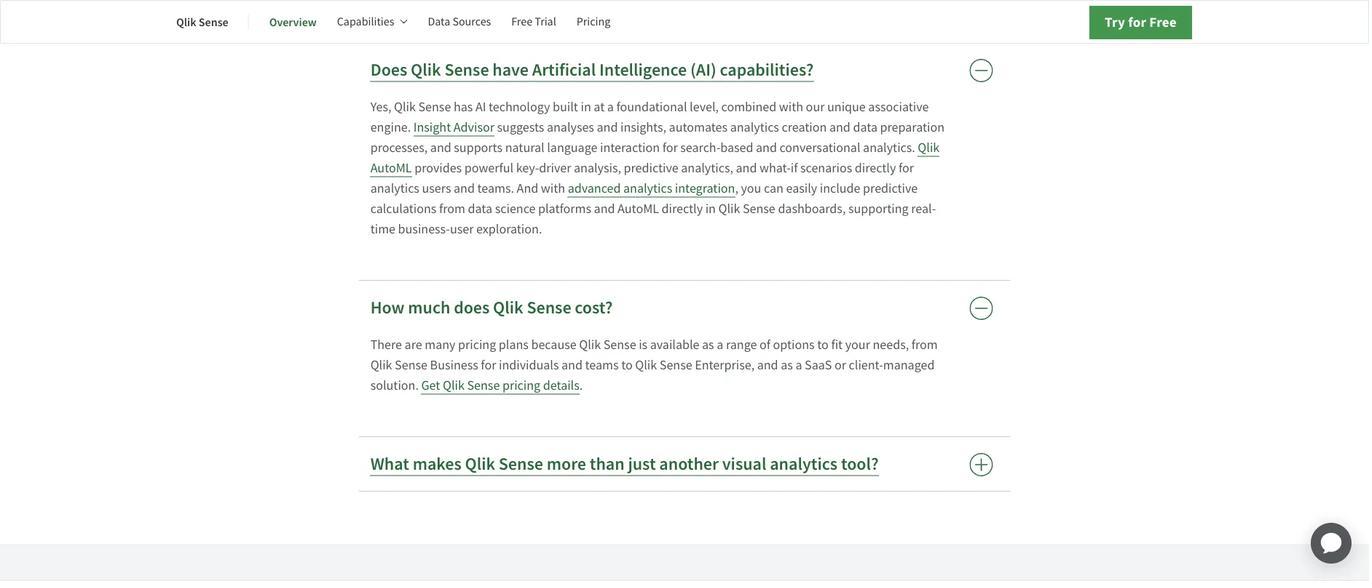 Task type: describe. For each thing, give the bounding box(es) containing it.
capabilities link
[[337, 4, 407, 39]]

for right try
[[1128, 13, 1146, 31]]

real-
[[911, 201, 936, 218]]

automl inside "qlik automl"
[[370, 160, 412, 177]]

language
[[547, 140, 597, 156]]

and right users
[[454, 180, 475, 197]]

and
[[517, 180, 538, 197]]

trial
[[535, 14, 556, 29]]

advanced analytics integration link
[[568, 180, 735, 198]]

natural
[[505, 140, 544, 156]]

dashboards,
[[778, 201, 846, 218]]

try for free link
[[1089, 6, 1192, 39]]

combined
[[721, 99, 776, 116]]

analysis,
[[574, 160, 621, 177]]

data
[[428, 14, 450, 29]]

suggests analyses and insights, automates analytics creation and data preparation processes, and supports natural language interaction for search-based and conversational analytics.
[[370, 119, 945, 156]]

what makes qlik sense more than just another visual analytics tool? button
[[359, 438, 1010, 492]]

analytics inside provides powerful key-driver analysis, predictive analytics, and what-if scenarios directly for analytics users and teams. and with
[[370, 180, 419, 197]]

users
[[422, 180, 451, 197]]

business
[[430, 357, 478, 374]]

, you can easily include predictive calculations from data science platforms and automl directly in qlik sense dashboards, supporting real- time business-user exploration.
[[370, 180, 936, 238]]

directly inside , you can easily include predictive calculations from data science platforms and automl directly in qlik sense dashboards, supporting real- time business-user exploration.
[[662, 201, 703, 218]]

for inside provides powerful key-driver analysis, predictive analytics, and what-if scenarios directly for analytics users and teams. and with
[[899, 160, 914, 177]]

predictive for include
[[863, 180, 918, 197]]

qlik inside "qlik automl"
[[918, 140, 940, 156]]

get qlik sense pricing details .
[[421, 378, 583, 394]]

and down of
[[757, 357, 778, 374]]

does
[[370, 58, 407, 81]]

1 horizontal spatial as
[[781, 357, 793, 374]]

(ai)
[[690, 58, 716, 81]]

how
[[370, 297, 405, 319]]

teams
[[585, 357, 619, 374]]

qlik inside , you can easily include predictive calculations from data science platforms and automl directly in qlik sense dashboards, supporting real- time business-user exploration.
[[718, 201, 740, 218]]

capabilities?
[[720, 58, 814, 81]]

pricing
[[577, 14, 610, 29]]

a inside yes, qlik sense has ai technology built in at a foundational level, combined with our unique associative engine.
[[607, 99, 614, 116]]

details
[[543, 378, 579, 394]]

preparation
[[880, 119, 945, 136]]

.
[[579, 378, 583, 394]]

our
[[806, 99, 825, 116]]

exploration.
[[476, 221, 542, 238]]

data for from
[[468, 201, 492, 218]]

based
[[720, 140, 753, 156]]

just
[[628, 453, 656, 476]]

overview link
[[269, 4, 317, 39]]

automates
[[669, 119, 728, 136]]

powerful
[[464, 160, 513, 177]]

and up you
[[736, 160, 757, 177]]

and up '.'
[[561, 357, 583, 374]]

another
[[659, 453, 719, 476]]

qlik inside dropdown button
[[493, 297, 523, 319]]

teams.
[[477, 180, 514, 197]]

overview
[[269, 14, 317, 29]]

of
[[759, 337, 770, 354]]

because
[[531, 337, 577, 354]]

does qlik sense have artificial intelligence (ai) capabilities?
[[370, 58, 814, 81]]

business-
[[398, 221, 450, 238]]

platforms
[[538, 201, 591, 218]]

than
[[590, 453, 625, 476]]

available
[[650, 337, 699, 354]]

automl inside , you can easily include predictive calculations from data science platforms and automl directly in qlik sense dashboards, supporting real- time business-user exploration.
[[618, 201, 659, 218]]

qlik inside menu bar
[[176, 14, 196, 29]]

scenarios
[[800, 160, 852, 177]]

provides powerful key-driver analysis, predictive analytics, and what-if scenarios directly for analytics users and teams. and with
[[370, 160, 914, 197]]

2 horizontal spatial a
[[795, 357, 802, 374]]

free trial
[[511, 14, 556, 29]]

supports
[[454, 140, 503, 156]]

easily
[[786, 180, 817, 197]]

creation
[[782, 119, 827, 136]]

1 horizontal spatial to
[[817, 337, 829, 354]]

yes, qlik sense has ai technology built in at a foundational level, combined with our unique associative engine.
[[370, 99, 929, 136]]

intelligence
[[599, 58, 687, 81]]

insight
[[413, 119, 451, 136]]

sense inside dropdown button
[[527, 297, 571, 319]]

data sources
[[428, 14, 491, 29]]

artificial
[[532, 58, 596, 81]]

qlik sense link
[[176, 4, 228, 39]]

sense inside yes, qlik sense has ai technology built in at a foundational level, combined with our unique associative engine.
[[418, 99, 451, 116]]

how much does qlik sense cost? button
[[359, 281, 1010, 335]]

have
[[493, 58, 529, 81]]

does
[[454, 297, 490, 319]]

technology
[[489, 99, 550, 116]]

menu bar containing qlik sense
[[176, 4, 631, 39]]

try
[[1105, 13, 1125, 31]]

visual
[[722, 453, 766, 476]]

free inside menu bar
[[511, 14, 532, 29]]

does qlik sense have artificial intelligence (ai) capabilities? button
[[359, 43, 1010, 97]]

qlik inside yes, qlik sense has ai technology built in at a foundational level, combined with our unique associative engine.
[[394, 99, 416, 116]]

predictive for analysis,
[[624, 160, 678, 177]]

engine.
[[370, 119, 411, 136]]

from inside there are many pricing plans because qlik sense is available as a range of options to fit your needs, from qlik sense business for individuals and teams to qlik sense enterprise, and as a saas or client-managed solution.
[[912, 337, 938, 354]]

provides
[[414, 160, 462, 177]]

individuals
[[499, 357, 559, 374]]

integration
[[675, 180, 735, 197]]

you
[[741, 180, 761, 197]]

include
[[820, 180, 860, 197]]

time
[[370, 221, 395, 238]]

what
[[370, 453, 409, 476]]

solution.
[[370, 378, 419, 394]]

pricing link
[[577, 4, 610, 39]]

capabilities
[[337, 14, 394, 29]]



Task type: vqa. For each thing, say whether or not it's contained in the screenshot.
combined
yes



Task type: locate. For each thing, give the bounding box(es) containing it.
0 horizontal spatial data
[[468, 201, 492, 218]]

0 horizontal spatial free
[[511, 14, 532, 29]]

key-
[[516, 160, 539, 177]]

free right try
[[1149, 13, 1177, 31]]

a right the "at" at the top
[[607, 99, 614, 116]]

0 horizontal spatial as
[[702, 337, 714, 354]]

1 horizontal spatial directly
[[855, 160, 896, 177]]

with inside provides powerful key-driver analysis, predictive analytics, and what-if scenarios directly for analytics users and teams. and with
[[541, 180, 565, 197]]

0 horizontal spatial pricing
[[458, 337, 496, 354]]

1 vertical spatial predictive
[[863, 180, 918, 197]]

there
[[370, 337, 402, 354]]

for up get qlik sense pricing details link
[[481, 357, 496, 374]]

predictive inside , you can easily include predictive calculations from data science platforms and automl directly in qlik sense dashboards, supporting real- time business-user exploration.
[[863, 180, 918, 197]]

to
[[817, 337, 829, 354], [621, 357, 633, 374]]

data inside suggests analyses and insights, automates analytics creation and data preparation processes, and supports natural language interaction for search-based and conversational analytics.
[[853, 119, 877, 136]]

get qlik sense pricing details link
[[421, 378, 579, 395]]

driver
[[539, 160, 571, 177]]

a left "saas"
[[795, 357, 802, 374]]

managed
[[883, 357, 935, 374]]

are
[[405, 337, 422, 354]]

in left the "at" at the top
[[581, 99, 591, 116]]

directly down analytics.
[[855, 160, 896, 177]]

advisor
[[454, 119, 494, 136]]

1 horizontal spatial pricing
[[502, 378, 540, 394]]

1 horizontal spatial predictive
[[863, 180, 918, 197]]

0 horizontal spatial from
[[439, 201, 465, 218]]

0 horizontal spatial a
[[607, 99, 614, 116]]

and down advanced
[[594, 201, 615, 218]]

can
[[764, 180, 783, 197]]

data down unique
[[853, 119, 877, 136]]

insight advisor
[[413, 119, 494, 136]]

analytics
[[730, 119, 779, 136], [370, 180, 419, 197], [623, 180, 672, 197], [770, 453, 838, 476]]

built
[[553, 99, 578, 116]]

to right teams
[[621, 357, 633, 374]]

in inside , you can easily include predictive calculations from data science platforms and automl directly in qlik sense dashboards, supporting real- time business-user exploration.
[[705, 201, 716, 218]]

0 vertical spatial in
[[581, 99, 591, 116]]

analytics inside dropdown button
[[770, 453, 838, 476]]

sources
[[453, 14, 491, 29]]

1 vertical spatial as
[[781, 357, 793, 374]]

from
[[439, 201, 465, 218], [912, 337, 938, 354]]

with down driver
[[541, 180, 565, 197]]

data down teams.
[[468, 201, 492, 218]]

1 horizontal spatial free
[[1149, 13, 1177, 31]]

application
[[1293, 506, 1369, 582]]

predictive up advanced analytics integration
[[624, 160, 678, 177]]

with left "our"
[[779, 99, 803, 116]]

1 horizontal spatial a
[[717, 337, 723, 354]]

analytics down qlik automl link
[[623, 180, 672, 197]]

your
[[845, 337, 870, 354]]

for inside suggests analyses and insights, automates analytics creation and data preparation processes, and supports natural language interaction for search-based and conversational analytics.
[[662, 140, 678, 156]]

data for and
[[853, 119, 877, 136]]

advanced
[[568, 180, 621, 197]]

interaction
[[600, 140, 660, 156]]

data inside , you can easily include predictive calculations from data science platforms and automl directly in qlik sense dashboards, supporting real- time business-user exploration.
[[468, 201, 492, 218]]

advanced analytics integration
[[568, 180, 735, 197]]

suggests
[[497, 119, 544, 136]]

1 horizontal spatial data
[[853, 119, 877, 136]]

in down integration on the top
[[705, 201, 716, 218]]

at
[[594, 99, 605, 116]]

analyses
[[547, 119, 594, 136]]

sense
[[199, 14, 228, 29], [444, 58, 489, 81], [418, 99, 451, 116], [743, 201, 775, 218], [527, 297, 571, 319], [603, 337, 636, 354], [395, 357, 427, 374], [660, 357, 692, 374], [467, 378, 500, 394], [499, 453, 543, 476]]

pricing for plans
[[458, 337, 496, 354]]

insights,
[[620, 119, 666, 136]]

pricing for details
[[502, 378, 540, 394]]

processes,
[[370, 140, 428, 156]]

1 vertical spatial from
[[912, 337, 938, 354]]

unique
[[827, 99, 866, 116]]

analytics inside suggests analyses and insights, automates analytics creation and data preparation processes, and supports natural language interaction for search-based and conversational analytics.
[[730, 119, 779, 136]]

and inside , you can easily include predictive calculations from data science platforms and automl directly in qlik sense dashboards, supporting real- time business-user exploration.
[[594, 201, 615, 218]]

needs,
[[873, 337, 909, 354]]

analytics left tool?
[[770, 453, 838, 476]]

0 vertical spatial to
[[817, 337, 829, 354]]

automl
[[370, 160, 412, 177], [618, 201, 659, 218]]

0 horizontal spatial to
[[621, 357, 633, 374]]

1 horizontal spatial automl
[[618, 201, 659, 218]]

pricing inside there are many pricing plans because qlik sense is available as a range of options to fit your needs, from qlik sense business for individuals and teams to qlik sense enterprise, and as a saas or client-managed solution.
[[458, 337, 496, 354]]

makes
[[413, 453, 461, 476]]

analytics down combined
[[730, 119, 779, 136]]

1 horizontal spatial in
[[705, 201, 716, 218]]

enterprise,
[[695, 357, 755, 374]]

menu bar
[[176, 4, 631, 39]]

predictive inside provides powerful key-driver analysis, predictive analytics, and what-if scenarios directly for analytics users and teams. and with
[[624, 160, 678, 177]]

0 vertical spatial with
[[779, 99, 803, 116]]

with inside yes, qlik sense has ai technology built in at a foundational level, combined with our unique associative engine.
[[779, 99, 803, 116]]

what makes qlik sense more than just another visual analytics tool?
[[370, 453, 879, 476]]

0 horizontal spatial automl
[[370, 160, 412, 177]]

0 vertical spatial a
[[607, 99, 614, 116]]

1 vertical spatial data
[[468, 201, 492, 218]]

0 vertical spatial predictive
[[624, 160, 678, 177]]

with
[[779, 99, 803, 116], [541, 180, 565, 197]]

and up what-
[[756, 140, 777, 156]]

directly down integration on the top
[[662, 201, 703, 218]]

0 horizontal spatial with
[[541, 180, 565, 197]]

yes,
[[370, 99, 391, 116]]

analytics,
[[681, 160, 733, 177]]

0 horizontal spatial directly
[[662, 201, 703, 218]]

,
[[735, 180, 738, 197]]

in
[[581, 99, 591, 116], [705, 201, 716, 218]]

much
[[408, 297, 450, 319]]

1 horizontal spatial from
[[912, 337, 938, 354]]

free
[[1149, 13, 1177, 31], [511, 14, 532, 29]]

to left 'fit'
[[817, 337, 829, 354]]

fit
[[831, 337, 843, 354]]

directly inside provides powerful key-driver analysis, predictive analytics, and what-if scenarios directly for analytics users and teams. and with
[[855, 160, 896, 177]]

data sources link
[[428, 4, 491, 39]]

foundational
[[616, 99, 687, 116]]

free trial link
[[511, 4, 556, 39]]

0 vertical spatial pricing
[[458, 337, 496, 354]]

and down unique
[[829, 119, 850, 136]]

0 vertical spatial as
[[702, 337, 714, 354]]

plans
[[499, 337, 529, 354]]

for left "search-" on the top of the page
[[662, 140, 678, 156]]

1 vertical spatial with
[[541, 180, 565, 197]]

for inside there are many pricing plans because qlik sense is available as a range of options to fit your needs, from qlik sense business for individuals and teams to qlik sense enterprise, and as a saas or client-managed solution.
[[481, 357, 496, 374]]

automl down the "processes,"
[[370, 160, 412, 177]]

has
[[454, 99, 473, 116]]

qlik automl
[[370, 140, 940, 177]]

ai
[[475, 99, 486, 116]]

more
[[547, 453, 586, 476]]

0 vertical spatial directly
[[855, 160, 896, 177]]

2 vertical spatial a
[[795, 357, 802, 374]]

sense inside menu bar
[[199, 14, 228, 29]]

0 horizontal spatial predictive
[[624, 160, 678, 177]]

many
[[425, 337, 455, 354]]

client-
[[849, 357, 883, 374]]

for down analytics.
[[899, 160, 914, 177]]

from inside , you can easily include predictive calculations from data science platforms and automl directly in qlik sense dashboards, supporting real- time business-user exploration.
[[439, 201, 465, 218]]

automl down advanced analytics integration link
[[618, 201, 659, 218]]

what-
[[760, 160, 791, 177]]

if
[[791, 160, 798, 177]]

range
[[726, 337, 757, 354]]

science
[[495, 201, 536, 218]]

analytics up calculations
[[370, 180, 419, 197]]

0 vertical spatial automl
[[370, 160, 412, 177]]

1 vertical spatial to
[[621, 357, 633, 374]]

free left trial
[[511, 14, 532, 29]]

level,
[[690, 99, 719, 116]]

is
[[639, 337, 647, 354]]

in inside yes, qlik sense has ai technology built in at a foundational level, combined with our unique associative engine.
[[581, 99, 591, 116]]

a up enterprise,
[[717, 337, 723, 354]]

predictive up the supporting
[[863, 180, 918, 197]]

1 vertical spatial in
[[705, 201, 716, 218]]

and down the "at" at the top
[[597, 119, 618, 136]]

user
[[450, 221, 474, 238]]

1 vertical spatial pricing
[[502, 378, 540, 394]]

and up "provides"
[[430, 140, 451, 156]]

1 vertical spatial directly
[[662, 201, 703, 218]]

from up managed
[[912, 337, 938, 354]]

1 horizontal spatial with
[[779, 99, 803, 116]]

conversational
[[780, 140, 860, 156]]

sense inside , you can easily include predictive calculations from data science platforms and automl directly in qlik sense dashboards, supporting real- time business-user exploration.
[[743, 201, 775, 218]]

0 horizontal spatial in
[[581, 99, 591, 116]]

qlik sense
[[176, 14, 228, 29]]

there are many pricing plans because qlik sense is available as a range of options to fit your needs, from qlik sense business for individuals and teams to qlik sense enterprise, and as a saas or client-managed solution.
[[370, 337, 938, 394]]

associative
[[868, 99, 929, 116]]

pricing down individuals
[[502, 378, 540, 394]]

0 vertical spatial from
[[439, 201, 465, 218]]

how much does qlik sense cost?
[[370, 297, 613, 319]]

supporting
[[848, 201, 909, 218]]

as up enterprise,
[[702, 337, 714, 354]]

pricing up the business
[[458, 337, 496, 354]]

as
[[702, 337, 714, 354], [781, 357, 793, 374]]

options
[[773, 337, 815, 354]]

from up user
[[439, 201, 465, 218]]

pricing
[[458, 337, 496, 354], [502, 378, 540, 394]]

1 vertical spatial a
[[717, 337, 723, 354]]

get
[[421, 378, 440, 394]]

0 vertical spatial data
[[853, 119, 877, 136]]

as down options
[[781, 357, 793, 374]]

1 vertical spatial automl
[[618, 201, 659, 218]]

cost?
[[575, 297, 613, 319]]



